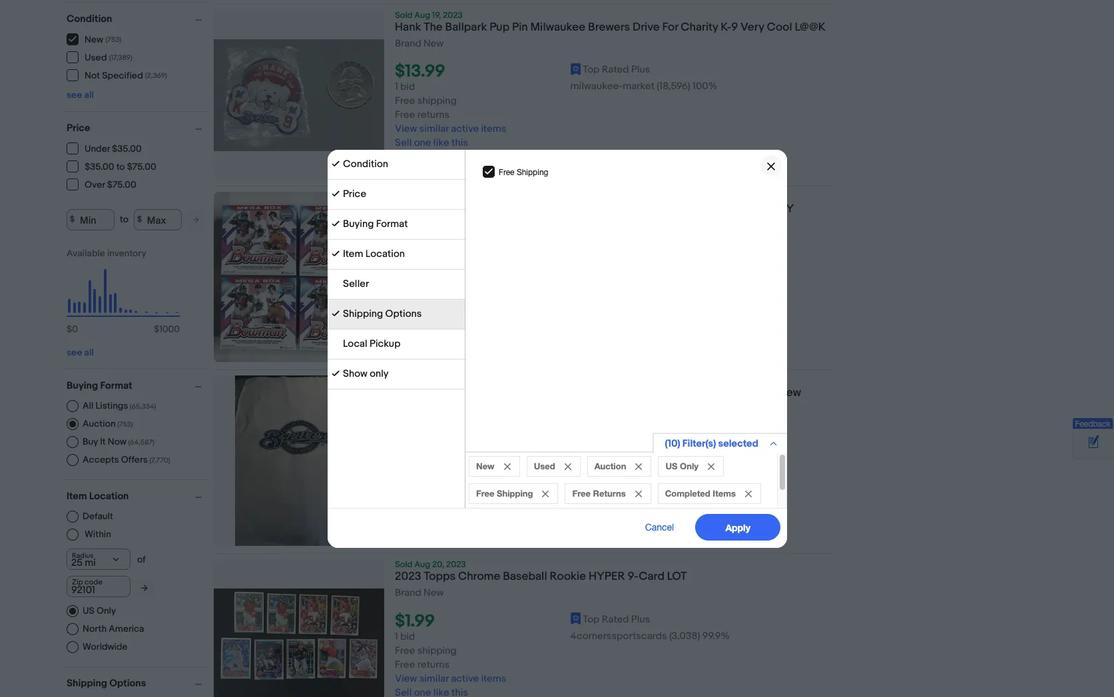 Task type: describe. For each thing, give the bounding box(es) containing it.
$1.99
[[395, 611, 435, 632]]

aug for $1.99
[[415, 560, 430, 571]]

returns inside milwaukee-market (18,596) 100% free shipping free returns view similar active items sell one like this
[[418, 109, 450, 121]]

cool
[[767, 21, 792, 34]]

brand inside sold  aug 19, 2023 hank the ballpark pup pin milwaukee brewers drive for charity k-9 very cool l@@k brand new
[[395, 37, 421, 50]]

pup
[[490, 21, 510, 34]]

rookie
[[550, 571, 586, 584]]

1 vertical spatial free shipping
[[476, 488, 533, 499]]

only
[[370, 367, 388, 380]]

 (753) Items text field
[[116, 420, 133, 429]]

seller
[[343, 277, 369, 290]]

rated for $13.99
[[602, 63, 629, 76]]

view similar active items
[[395, 503, 507, 515]]

milwaukee inside sold  aug 19, 2023 hank the ballpark pup pin milwaukee brewers drive for charity k-9 very cool l@@k brand new
[[531, 21, 586, 34]]

not
[[85, 70, 100, 81]]

similar inside free shipping free returns view similar active items sell one like this
[[419, 319, 449, 331]]

 (64,587) Items text field
[[127, 438, 155, 447]]

$13.99
[[395, 61, 445, 82]]

$ 1000
[[154, 323, 180, 335]]

(four)
[[444, 203, 480, 216]]

1 horizontal spatial us only
[[665, 461, 699, 471]]

promo
[[497, 387, 531, 400]]

baseball inside the lot of 4 (four) 2021 bowman baseball trading cards mega boxes factory sealed brand new
[[556, 203, 600, 216]]

lot of 4 (four) 2021 bowman baseball trading cards mega boxes factory sealed link
[[395, 203, 834, 234]]

chrome
[[458, 571, 501, 584]]

not specified (2,369)
[[85, 70, 167, 81]]

$35.00 to $75.00
[[85, 161, 156, 173]]

100% for milwaukee-market (18,596) 100% free shipping free returns view similar active items sell one like this
[[693, 80, 718, 93]]

remove filter - item location - us only image
[[708, 463, 715, 470]]

item location for item location dropdown button
[[67, 490, 129, 503]]

auction (753)
[[83, 418, 133, 429]]

1 for $13.99
[[395, 81, 398, 93]]

1 vertical spatial us only
[[83, 605, 116, 617]]

new inside the lot of 4 (four) 2021 bowman baseball trading cards mega boxes factory sealed brand new
[[424, 233, 444, 246]]

(3,038)
[[669, 630, 701, 643]]

the
[[424, 21, 443, 34]]

0 vertical spatial $75.00
[[127, 161, 156, 173]]

accepts
[[83, 454, 119, 465]]

boxes
[[710, 203, 742, 216]]

similar inside milwaukee-market (18,596) 100% free shipping free returns view similar active items sell one like this
[[419, 123, 449, 135]]

milwaukee-market (18,596) 100% free shipping free returns view similar active items sell one like this
[[395, 80, 718, 149]]

listings
[[96, 400, 128, 411]]

4cornerssportscards
[[571, 630, 667, 643]]

ballpark
[[445, 21, 487, 34]]

baseball inside sold  aug 20, 2023 2023 topps chrome baseball rookie hyper 9-card lot brand new
[[503, 571, 547, 584]]

price for price tab at the left top of the page
[[343, 188, 366, 200]]

 (65,334) Items text field
[[128, 402, 156, 411]]

brand inside milwaukee brewers promo sga blanket big huge 39" x 56" baseball brand new l@@k !
[[746, 387, 776, 400]]

show
[[343, 367, 367, 380]]

plus for $1.99
[[631, 613, 650, 626]]

shipping inside 4cornerssportscards (3,038) 99.9% free shipping free returns view similar active items
[[418, 645, 457, 657]]

card
[[639, 571, 665, 584]]

shipping options button
[[67, 677, 208, 690]]

1 for $1.99
[[395, 631, 398, 643]]

shipping options for shipping options tab
[[343, 307, 422, 320]]

bowman
[[509, 203, 553, 216]]

now
[[108, 436, 127, 447]]

auction for auction
[[594, 461, 626, 471]]

available
[[67, 247, 105, 259]]

sold  aug 19, 2023 hank the ballpark pup pin milwaukee brewers drive for charity k-9 very cool l@@k brand new
[[395, 10, 826, 50]]

100% for milwaukee-market (18,596) 100%
[[693, 460, 718, 473]]

big
[[601, 387, 618, 400]]

returns
[[593, 488, 626, 499]]

$79.99
[[395, 257, 447, 278]]

buy
[[83, 436, 98, 447]]

shipping down remove filter - condition - new icon
[[497, 488, 533, 499]]

drive
[[633, 21, 660, 34]]

4 view similar active items link from the top
[[395, 673, 507, 685]]

lot inside the lot of 4 (four) 2021 bowman baseball trading cards mega boxes factory sealed brand new
[[395, 203, 414, 216]]

free returns
[[572, 488, 626, 499]]

us only link
[[67, 605, 116, 617]]

north
[[83, 623, 107, 635]]

completed
[[665, 488, 710, 499]]

milwaukee- for milwaukee-market (18,596) 100% free shipping free returns view similar active items sell one like this
[[571, 80, 623, 93]]

milwaukee inside milwaukee brewers promo sga blanket big huge 39" x 56" baseball brand new l@@k !
[[395, 387, 450, 400]]

new inside milwaukee brewers promo sga blanket big huge 39" x 56" baseball brand new l@@k !
[[778, 387, 802, 400]]

remove filter - buying format - auction image
[[635, 463, 642, 470]]

us inside dialog
[[665, 461, 678, 471]]

mega
[[678, 203, 707, 216]]

items inside free shipping free returns view similar active items sell one like this
[[481, 319, 507, 331]]

9-
[[628, 571, 639, 584]]

Minimum Value in $ text field
[[67, 209, 115, 230]]

this inside milwaukee-market (18,596) 100% free shipping free returns view similar active items sell one like this
[[452, 137, 468, 149]]

remove filter - condition - used image
[[564, 463, 571, 470]]

2023 for $13.99
[[443, 10, 463, 21]]

cards
[[644, 203, 675, 216]]

3 items from the top
[[481, 503, 507, 515]]

auction for auction (753)
[[83, 418, 116, 429]]

0 horizontal spatial only
[[97, 605, 116, 617]]

topps
[[424, 571, 456, 584]]

very
[[741, 21, 765, 34]]

options for shipping options tab
[[385, 307, 422, 320]]

over
[[85, 179, 105, 191]]

Maximum Value in $ text field
[[134, 209, 182, 230]]

(64,587)
[[128, 438, 155, 447]]

k-
[[721, 21, 732, 34]]

pin
[[512, 21, 528, 34]]

active inside 4cornerssportscards (3,038) 99.9% free shipping free returns view similar active items
[[451, 673, 479, 685]]

buying format for buying format dropdown button in the left bottom of the page
[[67, 379, 132, 392]]

filter applied image for condition
[[331, 160, 339, 168]]

offers
[[121, 454, 148, 465]]

1 bid for $1.99
[[395, 631, 415, 643]]

2 sell one like this link from the top
[[395, 333, 468, 345]]

condition tab
[[327, 150, 465, 180]]

all for price
[[84, 347, 94, 358]]

milwaukee brewers promo sga blanket big huge 39" x 56" baseball brand new l@@k ! image
[[235, 376, 363, 546]]

lot of 4 (four) 2021 bowman baseball trading cards mega boxes factory sealed image
[[214, 192, 384, 362]]

20,
[[432, 560, 444, 571]]

top rated plus for $1.99
[[583, 613, 650, 626]]

top rated plus for $13.99
[[583, 63, 650, 76]]

sell inside free shipping free returns view similar active items sell one like this
[[395, 333, 412, 345]]

apply within filter image
[[141, 584, 148, 593]]

buying format button
[[67, 379, 208, 392]]

location for item location tab
[[365, 247, 405, 260]]

feedback
[[1076, 420, 1111, 429]]

hyper
[[589, 571, 625, 584]]

2 view similar active items link from the top
[[395, 319, 507, 331]]

see all button for condition
[[67, 89, 94, 100]]

huge
[[621, 387, 649, 400]]

19,
[[432, 10, 441, 21]]

options for shipping options dropdown button
[[109, 677, 146, 690]]

item for item location tab
[[343, 247, 363, 260]]

(753) for auction
[[117, 420, 133, 429]]

local pickup
[[343, 337, 400, 350]]

apply
[[725, 522, 750, 533]]

(65,334)
[[130, 402, 156, 411]]

hank the ballpark pup pin milwaukee brewers drive for charity k-9 very cool l@@k link
[[395, 21, 834, 38]]

2 plus from the top
[[631, 443, 650, 456]]

hank the ballpark pup pin milwaukee brewers drive for charity k-9 very cool l@@k image
[[214, 40, 384, 151]]

default link
[[67, 511, 113, 523]]

sga
[[534, 387, 558, 400]]

see all button for price
[[67, 347, 94, 358]]

condition for condition 'dropdown button'
[[67, 12, 112, 25]]

accepts offers (7,770)
[[83, 454, 170, 465]]

like inside milwaukee-market (18,596) 100% free shipping free returns view similar active items sell one like this
[[434, 137, 450, 149]]

north america link
[[67, 623, 144, 635]]

2023 for $1.99
[[446, 560, 466, 571]]

new inside sold  aug 20, 2023 2023 topps chrome baseball rookie hyper 9-card lot brand new
[[424, 587, 444, 600]]

item location for item location tab
[[343, 247, 405, 260]]

buying format tab
[[327, 210, 465, 240]]

!
[[428, 401, 432, 414]]

only inside dialog
[[680, 461, 699, 471]]

brand inside sold  aug 20, 2023 2023 topps chrome baseball rookie hyper 9-card lot brand new
[[395, 587, 421, 600]]

america
[[109, 623, 144, 635]]

active inside free shipping free returns view similar active items sell one like this
[[451, 319, 479, 331]]

of
[[137, 554, 146, 565]]

cancel button
[[630, 514, 689, 541]]

new (753)
[[85, 34, 121, 45]]

new inside sold  aug 19, 2023 hank the ballpark pup pin milwaukee brewers drive for charity k-9 very cool l@@k brand new
[[424, 37, 444, 50]]



Task type: locate. For each thing, give the bounding box(es) containing it.
similar down $1.99
[[419, 673, 449, 685]]

0 horizontal spatial brewers
[[453, 387, 495, 400]]

4cornerssportscards (3,038) 99.9% free shipping free returns view similar active items
[[395, 630, 730, 685]]

item location inside tab
[[343, 247, 405, 260]]

None text field
[[67, 576, 131, 597]]

1 horizontal spatial options
[[385, 307, 422, 320]]

buying for buying format tab
[[343, 218, 374, 230]]

items inside milwaukee-market (18,596) 100% free shipping free returns view similar active items sell one like this
[[481, 123, 507, 135]]

tab list inside dialog
[[327, 150, 465, 389]]

1 horizontal spatial baseball
[[556, 203, 600, 216]]

all listings (65,334)
[[83, 400, 156, 411]]

items inside 4cornerssportscards (3,038) 99.9% free shipping free returns view similar active items
[[481, 673, 507, 685]]

sold inside sold  aug 20, 2023 2023 topps chrome baseball rookie hyper 9-card lot brand new
[[395, 560, 413, 571]]

0 vertical spatial lot
[[395, 203, 414, 216]]

us down (10) on the right of the page
[[665, 461, 678, 471]]

brewers left promo
[[453, 387, 495, 400]]

(753) inside new (753)
[[106, 35, 121, 44]]

shipping down $13.99
[[418, 95, 457, 107]]

3 similar from the top
[[419, 503, 449, 515]]

only left 'remove filter - item location - us only' image
[[680, 461, 699, 471]]

buy it now (64,587)
[[83, 436, 155, 447]]

2 1 bid from the top
[[395, 631, 415, 643]]

0 vertical spatial to
[[116, 161, 125, 173]]

auction
[[83, 418, 116, 429], [594, 461, 626, 471]]

buying up all
[[67, 379, 98, 392]]

0 horizontal spatial buying format
[[67, 379, 132, 392]]

remove filter - show only - completed items image
[[745, 491, 752, 497]]

tab list
[[327, 150, 465, 389]]

0 vertical spatial sold
[[395, 10, 413, 21]]

1 bid for $13.99
[[395, 81, 415, 93]]

charity
[[681, 21, 718, 34]]

0 vertical spatial this
[[452, 137, 468, 149]]

3 returns from the top
[[418, 659, 450, 671]]

brand up $1.99
[[395, 587, 421, 600]]

0 vertical spatial 1
[[395, 81, 398, 93]]

2 milwaukee- from the top
[[571, 460, 623, 473]]

options
[[385, 307, 422, 320], [109, 677, 146, 690]]

(18,596) inside milwaukee-market (18,596) 100% free shipping free returns view similar active items sell one like this
[[657, 80, 691, 93]]

1 items from the top
[[481, 123, 507, 135]]

dialog containing condition
[[0, 0, 1115, 698]]

0 horizontal spatial baseball
[[503, 571, 547, 584]]

2 active from the top
[[451, 319, 479, 331]]

show only tab
[[327, 359, 465, 389]]

1 vertical spatial (18,596)
[[657, 460, 691, 473]]

filter applied image for price
[[331, 190, 339, 198]]

0 vertical spatial options
[[385, 307, 422, 320]]

item inside item location tab
[[343, 247, 363, 260]]

over $75.00 link
[[67, 178, 137, 191]]

1 see from the top
[[67, 89, 82, 100]]

blanket
[[560, 387, 599, 400]]

view inside milwaukee-market (18,596) 100% free shipping free returns view similar active items sell one like this
[[395, 123, 417, 135]]

1 sold from the top
[[395, 10, 413, 21]]

0 vertical spatial one
[[414, 137, 431, 149]]

buying format inside tab
[[343, 218, 408, 230]]

tab list containing condition
[[327, 150, 465, 389]]

(17,389)
[[109, 53, 133, 62]]

0 vertical spatial milwaukee
[[531, 21, 586, 34]]

items
[[713, 488, 736, 499]]

0 vertical spatial plus
[[631, 63, 650, 76]]

used for used (17,389)
[[85, 52, 107, 63]]

lot inside sold  aug 20, 2023 2023 topps chrome baseball rookie hyper 9-card lot brand new
[[667, 571, 687, 584]]

within
[[85, 529, 111, 540]]

buying format down price tab at the left top of the page
[[343, 218, 408, 230]]

all up all
[[84, 347, 94, 358]]

4 active from the top
[[451, 673, 479, 685]]

2023 topps chrome baseball rookie hyper 9-card lot heading
[[395, 571, 687, 584]]

3 active from the top
[[451, 503, 479, 515]]

bid for $1.99
[[401, 631, 415, 643]]

under $35.00
[[85, 143, 142, 155]]

0 horizontal spatial condition
[[67, 12, 112, 25]]

price for price dropdown button
[[67, 122, 90, 134]]

4 items from the top
[[481, 673, 507, 685]]

like down shipping options tab
[[434, 333, 450, 345]]

item location up seller
[[343, 247, 405, 260]]

100% down filter(s)
[[693, 460, 718, 473]]

aug for $13.99
[[415, 10, 430, 21]]

used for used
[[534, 461, 555, 471]]

default
[[83, 511, 113, 522]]

market up remove filter - show only - free returns 'icon'
[[623, 460, 655, 473]]

hank the ballpark pup pin milwaukee brewers drive for charity k-9 very cool l@@k heading
[[395, 21, 826, 34]]

format up all listings (65,334) at left
[[100, 379, 132, 392]]

1 vertical spatial sell
[[395, 333, 412, 345]]

l@@k right cool
[[795, 21, 826, 34]]

shipping down seller
[[343, 307, 383, 320]]

(18,596) down the for
[[657, 80, 691, 93]]

lot of 4 (four) 2021 bowman baseball trading cards mega boxes factory sealed heading
[[395, 203, 794, 230]]

2 similar from the top
[[419, 319, 449, 331]]

1 vertical spatial 1 bid
[[395, 631, 415, 643]]

filter applied image inside shipping options tab
[[331, 309, 339, 317]]

milwaukee right pin
[[531, 21, 586, 34]]

1 vertical spatial options
[[109, 677, 146, 690]]

(18,596) down (10) on the right of the page
[[657, 460, 691, 473]]

2 this from the top
[[452, 333, 468, 345]]

brand inside the lot of 4 (four) 2021 bowman baseball trading cards mega boxes factory sealed brand new
[[395, 233, 421, 246]]

1 sell one like this link from the top
[[395, 137, 468, 149]]

1 vertical spatial one
[[414, 333, 431, 345]]

1 1 from the top
[[395, 81, 398, 93]]

(2,369)
[[145, 71, 167, 80]]

1 similar from the top
[[419, 123, 449, 135]]

sold  aug 20, 2023 2023 topps chrome baseball rookie hyper 9-card lot brand new
[[395, 560, 687, 600]]

1 returns from the top
[[418, 109, 450, 121]]

4 view from the top
[[395, 673, 417, 685]]

1 vertical spatial l@@k
[[395, 401, 426, 414]]

factory
[[744, 203, 794, 216]]

$35.00
[[112, 143, 142, 155], [85, 161, 114, 173]]

price inside tab
[[343, 188, 366, 200]]

milwaukee- for milwaukee-market (18,596) 100%
[[571, 460, 623, 473]]

format for buying format tab
[[376, 218, 408, 230]]

0 horizontal spatial milwaukee
[[395, 387, 450, 400]]

2 like from the top
[[434, 333, 450, 345]]

one up condition tab
[[414, 137, 431, 149]]

worldwide
[[83, 641, 128, 653]]

2 top from the top
[[583, 443, 600, 456]]

0 vertical spatial item
[[343, 247, 363, 260]]

0 horizontal spatial price
[[67, 122, 90, 134]]

2 100% from the top
[[693, 460, 718, 473]]

sold left the
[[395, 10, 413, 21]]

plus up milwaukee-market (18,596) 100%
[[631, 443, 650, 456]]

used left remove filter - condition - used 'icon' on the bottom right
[[534, 461, 555, 471]]

see
[[67, 89, 82, 100], [67, 347, 82, 358]]

view inside 4cornerssportscards (3,038) 99.9% free shipping free returns view similar active items
[[395, 673, 417, 685]]

like up condition tab
[[434, 137, 450, 149]]

see for condition
[[67, 89, 82, 100]]

1 vertical spatial (753)
[[117, 420, 133, 429]]

top for $13.99
[[583, 63, 600, 76]]

returns down $13.99
[[418, 109, 450, 121]]

1 vertical spatial shipping options
[[67, 677, 146, 690]]

2023 topps chrome baseball rookie hyper 9-card lot link
[[395, 571, 834, 588]]

1 see all from the top
[[67, 89, 94, 100]]

sell up condition tab
[[395, 137, 412, 149]]

like inside free shipping free returns view similar active items sell one like this
[[434, 333, 450, 345]]

1 vertical spatial 1
[[395, 631, 398, 643]]

milwaukee up "!"
[[395, 387, 450, 400]]

filter applied image inside buying format tab
[[331, 220, 339, 228]]

2 see from the top
[[67, 347, 82, 358]]

auction up it
[[83, 418, 116, 429]]

this inside free shipping free returns view similar active items sell one like this
[[452, 333, 468, 345]]

rated
[[602, 63, 629, 76], [602, 443, 629, 456], [602, 613, 629, 626]]

format inside tab
[[376, 218, 408, 230]]

1 horizontal spatial brewers
[[588, 21, 630, 34]]

(753) up buy it now (64,587)
[[117, 420, 133, 429]]

item location up default
[[67, 490, 129, 503]]

pickup
[[369, 337, 400, 350]]

item up seller
[[343, 247, 363, 260]]

condition
[[67, 12, 112, 25], [343, 158, 388, 170]]

shipping options down worldwide
[[67, 677, 146, 690]]

(18,596)
[[657, 80, 691, 93], [657, 460, 691, 473]]

2 one from the top
[[414, 333, 431, 345]]

free shipping down remove filter - condition - new icon
[[476, 488, 533, 499]]

all for condition
[[84, 89, 94, 100]]

sold left 20,
[[395, 560, 413, 571]]

similar up 20,
[[419, 503, 449, 515]]

location inside tab
[[365, 247, 405, 260]]

returns inside free shipping free returns view similar active items sell one like this
[[418, 305, 450, 317]]

1000
[[159, 323, 180, 335]]

0 vertical spatial bid
[[401, 81, 415, 93]]

3 shipping from the top
[[418, 645, 457, 657]]

0
[[72, 323, 78, 335]]

format down price tab at the left top of the page
[[376, 218, 408, 230]]

1 plus from the top
[[631, 63, 650, 76]]

shipping options tab
[[327, 299, 465, 329]]

1
[[395, 81, 398, 93], [395, 631, 398, 643]]

1 vertical spatial price
[[343, 188, 366, 200]]

2023
[[443, 10, 463, 21], [446, 560, 466, 571], [395, 571, 421, 584]]

(753) for new
[[106, 35, 121, 44]]

0 vertical spatial $35.00
[[112, 143, 142, 155]]

1 vertical spatial buying format
[[67, 379, 132, 392]]

trading
[[602, 203, 641, 216]]

0 vertical spatial market
[[623, 80, 655, 93]]

1 all from the top
[[84, 89, 94, 100]]

0 vertical spatial sell
[[395, 137, 412, 149]]

1 vertical spatial see all
[[67, 347, 94, 358]]

1 vertical spatial $75.00
[[107, 179, 136, 191]]

0 horizontal spatial item
[[67, 490, 87, 503]]

lot right card
[[667, 571, 687, 584]]

2 bid from the top
[[401, 631, 415, 643]]

see all
[[67, 89, 94, 100], [67, 347, 94, 358]]

1 vertical spatial condition
[[343, 158, 388, 170]]

0 vertical spatial returns
[[418, 109, 450, 121]]

2023 inside sold  aug 19, 2023 hank the ballpark pup pin milwaukee brewers drive for charity k-9 very cool l@@k brand new
[[443, 10, 463, 21]]

100%
[[693, 80, 718, 93], [693, 460, 718, 473]]

2021
[[482, 203, 506, 216]]

1 vertical spatial bid
[[401, 631, 415, 643]]

1 horizontal spatial buying format
[[343, 218, 408, 230]]

l@@k inside sold  aug 19, 2023 hank the ballpark pup pin milwaukee brewers drive for charity k-9 very cool l@@k brand new
[[795, 21, 826, 34]]

aug inside sold  aug 19, 2023 hank the ballpark pup pin milwaukee brewers drive for charity k-9 very cool l@@k brand new
[[415, 10, 430, 21]]

(10)
[[665, 437, 680, 450]]

filter applied image
[[331, 160, 339, 168], [331, 190, 339, 198], [331, 249, 339, 257], [331, 309, 339, 317]]

1 vertical spatial shipping
[[418, 291, 457, 303]]

milwaukee- inside milwaukee-market (18,596) 100% free shipping free returns view similar active items sell one like this
[[571, 80, 623, 93]]

sold for $13.99
[[395, 10, 413, 21]]

plus for $13.99
[[631, 63, 650, 76]]

1 rated from the top
[[602, 63, 629, 76]]

milwaukee- down sold  aug 19, 2023 hank the ballpark pup pin milwaukee brewers drive for charity k-9 very cool l@@k brand new
[[571, 80, 623, 93]]

see all button down "0"
[[67, 347, 94, 358]]

1 vertical spatial only
[[97, 605, 116, 617]]

(18,596) for milwaukee-market (18,596) 100% free shipping free returns view similar active items sell one like this
[[657, 80, 691, 93]]

shipping inside milwaukee-market (18,596) 100% free shipping free returns view similar active items sell one like this
[[418, 95, 457, 107]]

filter applied image for buying
[[331, 220, 339, 228]]

shipping down worldwide link
[[67, 677, 107, 690]]

returns inside 4cornerssportscards (3,038) 99.9% free shipping free returns view similar active items
[[418, 659, 450, 671]]

price button
[[67, 122, 208, 134]]

1 vertical spatial lot
[[667, 571, 687, 584]]

top up 4cornerssportscards
[[583, 613, 600, 626]]

us up north
[[83, 605, 94, 617]]

2 top rated plus from the top
[[583, 443, 650, 456]]

2 aug from the top
[[415, 560, 430, 571]]

0 vertical spatial baseball
[[556, 203, 600, 216]]

rated for $1.99
[[602, 613, 629, 626]]

0 vertical spatial us only
[[665, 461, 699, 471]]

like
[[434, 137, 450, 149], [434, 333, 450, 345]]

aug
[[415, 10, 430, 21], [415, 560, 430, 571]]

free shipping
[[499, 168, 548, 177], [476, 488, 533, 499]]

1 shipping from the top
[[418, 95, 457, 107]]

similar up condition tab
[[419, 123, 449, 135]]

graph of available inventory between $0 and $1000+ image
[[67, 247, 180, 341]]

39"
[[651, 387, 668, 400]]

$75.00 down under $35.00
[[127, 161, 156, 173]]

of
[[417, 203, 432, 216]]

0 horizontal spatial auction
[[83, 418, 116, 429]]

buying down price tab at the left top of the page
[[343, 218, 374, 230]]

1 top rated plus from the top
[[583, 63, 650, 76]]

1 one from the top
[[414, 137, 431, 149]]

remove filter - show only - free returns image
[[635, 491, 642, 497]]

see all down "0"
[[67, 347, 94, 358]]

price down condition tab
[[343, 188, 366, 200]]

2023 right 19,
[[443, 10, 463, 21]]

0 horizontal spatial us
[[83, 605, 94, 617]]

$75.00 down $35.00 to $75.00
[[107, 179, 136, 191]]

3 top rated plus from the top
[[583, 613, 650, 626]]

4 similar from the top
[[419, 673, 449, 685]]

$35.00 to $75.00 link
[[67, 160, 157, 173]]

one inside milwaukee-market (18,596) 100% free shipping free returns view similar active items sell one like this
[[414, 137, 431, 149]]

market for milwaukee-market (18,596) 100%
[[623, 460, 655, 473]]

returns down $1.99
[[418, 659, 450, 671]]

0 vertical spatial (753)
[[106, 35, 121, 44]]

1 horizontal spatial only
[[680, 461, 699, 471]]

1 vertical spatial to
[[120, 214, 128, 225]]

1 vertical spatial see all button
[[67, 347, 94, 358]]

1 this from the top
[[452, 137, 468, 149]]

2 vertical spatial plus
[[631, 613, 650, 626]]

0 vertical spatial used
[[85, 52, 107, 63]]

to
[[116, 161, 125, 173], [120, 214, 128, 225]]

1 like from the top
[[434, 137, 450, 149]]

price tab
[[327, 180, 465, 210]]

condition for condition tab
[[343, 158, 388, 170]]

rated down sold  aug 19, 2023 hank the ballpark pup pin milwaukee brewers drive for charity k-9 very cool l@@k brand new
[[602, 63, 629, 76]]

shipping options for shipping options dropdown button
[[67, 677, 146, 690]]

filter applied image for shipping options
[[331, 309, 339, 317]]

similar inside 4cornerssportscards (3,038) 99.9% free shipping free returns view similar active items
[[419, 673, 449, 685]]

0 vertical spatial free shipping
[[499, 168, 548, 177]]

2 returns from the top
[[418, 305, 450, 317]]

1 vertical spatial milwaukee
[[395, 387, 450, 400]]

1 sell from the top
[[395, 137, 412, 149]]

sold
[[395, 10, 413, 21], [395, 560, 413, 571]]

baseball left the trading
[[556, 203, 600, 216]]

brand down sealed
[[395, 233, 421, 246]]

1 vertical spatial all
[[84, 347, 94, 358]]

1 1 bid from the top
[[395, 81, 415, 93]]

filter applied image inside show only tab
[[331, 369, 339, 377]]

1 horizontal spatial milwaukee
[[531, 21, 586, 34]]

2 view from the top
[[395, 319, 417, 331]]

2 items from the top
[[481, 319, 507, 331]]

2 vertical spatial rated
[[602, 613, 629, 626]]

plus
[[631, 63, 650, 76], [631, 443, 650, 456], [631, 613, 650, 626]]

(753) inside auction (753)
[[117, 420, 133, 429]]

(753) up used (17,389)
[[106, 35, 121, 44]]

sell one like this link down shipping options tab
[[395, 333, 468, 345]]

0 vertical spatial us
[[665, 461, 678, 471]]

item for item location dropdown button
[[67, 490, 87, 503]]

filter applied image for show
[[331, 369, 339, 377]]

filter(s)
[[682, 437, 716, 450]]

l@@k inside milwaukee brewers promo sga blanket big huge 39" x 56" baseball brand new l@@k !
[[395, 401, 426, 414]]

inventory
[[107, 247, 146, 259]]

all
[[83, 400, 94, 411]]

1 aug from the top
[[415, 10, 430, 21]]

remove filter - shipping options - free shipping image
[[542, 491, 549, 497]]

brewers
[[588, 21, 630, 34], [453, 387, 495, 400]]

shipping down the $79.99 on the top of page
[[418, 291, 457, 303]]

buying format up all
[[67, 379, 132, 392]]

top rated plus down sold  aug 19, 2023 hank the ballpark pup pin milwaukee brewers drive for charity k-9 very cool l@@k brand new
[[583, 63, 650, 76]]

0 vertical spatial condition
[[67, 12, 112, 25]]

one down shipping options tab
[[414, 333, 431, 345]]

lot up sealed
[[395, 203, 414, 216]]

9
[[732, 21, 738, 34]]

rated up milwaukee-market (18,596) 100%
[[602, 443, 629, 456]]

99.9%
[[703, 630, 730, 643]]

0 vertical spatial format
[[376, 218, 408, 230]]

1 vertical spatial this
[[452, 333, 468, 345]]

$75.00
[[127, 161, 156, 173], [107, 179, 136, 191]]

1 milwaukee- from the top
[[571, 80, 623, 93]]

us only down (10) on the right of the page
[[665, 461, 699, 471]]

2023 topps chrome baseball rookie hyper 9-card lot image
[[214, 589, 384, 698]]

1 vertical spatial location
[[89, 490, 129, 503]]

top for $1.99
[[583, 613, 600, 626]]

condition up new (753)
[[67, 12, 112, 25]]

new
[[85, 34, 103, 45], [424, 37, 444, 50], [424, 233, 444, 246], [778, 387, 802, 400], [476, 461, 494, 471], [424, 587, 444, 600]]

0 vertical spatial only
[[680, 461, 699, 471]]

completed items
[[665, 488, 736, 499]]

3 rated from the top
[[602, 613, 629, 626]]

0 vertical spatial auction
[[83, 418, 116, 429]]

0 horizontal spatial location
[[89, 490, 129, 503]]

(7,770)
[[149, 456, 170, 465]]

1 filter applied image from the top
[[331, 160, 339, 168]]

 (7,770) Items text field
[[148, 456, 170, 465]]

sold inside sold  aug 19, 2023 hank the ballpark pup pin milwaukee brewers drive for charity k-9 very cool l@@k brand new
[[395, 10, 413, 21]]

1 filter applied image from the top
[[331, 220, 339, 228]]

0 vertical spatial 100%
[[693, 80, 718, 93]]

0 vertical spatial like
[[434, 137, 450, 149]]

milwaukee brewers promo sga blanket big huge 39" x 56" baseball brand new l@@k ! heading
[[395, 387, 802, 414]]

0 vertical spatial rated
[[602, 63, 629, 76]]

shipping options inside shipping options tab
[[343, 307, 422, 320]]

$35.00 up $35.00 to $75.00
[[112, 143, 142, 155]]

free
[[395, 95, 415, 107], [395, 109, 415, 121], [499, 168, 514, 177], [395, 291, 415, 303], [395, 305, 415, 317], [476, 488, 494, 499], [572, 488, 591, 499], [395, 645, 415, 657], [395, 659, 415, 671]]

auction up returns
[[594, 461, 626, 471]]

options down worldwide
[[109, 677, 146, 690]]

1 see all button from the top
[[67, 89, 94, 100]]

2 sold from the top
[[395, 560, 413, 571]]

item location tab
[[327, 240, 465, 269]]

1 horizontal spatial item location
[[343, 247, 405, 260]]

view inside free shipping free returns view similar active items sell one like this
[[395, 319, 417, 331]]

1 (18,596) from the top
[[657, 80, 691, 93]]

2 rated from the top
[[602, 443, 629, 456]]

sell inside milwaukee-market (18,596) 100% free shipping free returns view similar active items sell one like this
[[395, 137, 412, 149]]

options up pickup
[[385, 307, 422, 320]]

bid
[[401, 81, 415, 93], [401, 631, 415, 643]]

3 view from the top
[[395, 503, 417, 515]]

show only
[[343, 367, 388, 380]]

market down drive
[[623, 80, 655, 93]]

0 vertical spatial top rated plus
[[583, 63, 650, 76]]

one inside free shipping free returns view similar active items sell one like this
[[414, 333, 431, 345]]

$35.00 up over $75.00 link
[[85, 161, 114, 173]]

0 vertical spatial item location
[[343, 247, 405, 260]]

3 view similar active items link from the top
[[395, 503, 507, 515]]

100% inside milwaukee-market (18,596) 100% free shipping free returns view similar active items sell one like this
[[693, 80, 718, 93]]

sell down shipping options tab
[[395, 333, 412, 345]]

location up default
[[89, 490, 129, 503]]

top up "free returns"
[[583, 443, 600, 456]]

milwaukee- up "free returns"
[[571, 460, 623, 473]]

3 filter applied image from the top
[[331, 249, 339, 257]]

available inventory
[[67, 247, 146, 259]]

dialog
[[0, 0, 1115, 698]]

buying
[[343, 218, 374, 230], [67, 379, 98, 392]]

brand up selected
[[746, 387, 776, 400]]

free shipping up the bowman
[[499, 168, 548, 177]]

similar
[[419, 123, 449, 135], [419, 319, 449, 331], [419, 503, 449, 515], [419, 673, 449, 685]]

2023 left topps
[[395, 571, 421, 584]]

l@@k left "!"
[[395, 401, 426, 414]]

market inside milwaukee-market (18,596) 100% free shipping free returns view similar active items sell one like this
[[623, 80, 655, 93]]

0 vertical spatial (18,596)
[[657, 80, 691, 93]]

item up default link
[[67, 490, 87, 503]]

only up north america link at the bottom left of the page
[[97, 605, 116, 617]]

sold for $1.99
[[395, 560, 413, 571]]

1 active from the top
[[451, 123, 479, 135]]

condition inside condition tab
[[343, 158, 388, 170]]

shipping inside free shipping free returns view similar active items sell one like this
[[418, 291, 457, 303]]

filter applied image
[[331, 220, 339, 228], [331, 369, 339, 377]]

returns down the $79.99 on the top of page
[[418, 305, 450, 317]]

1 vertical spatial filter applied image
[[331, 369, 339, 377]]

filter applied image inside condition tab
[[331, 160, 339, 168]]

3 top from the top
[[583, 613, 600, 626]]

1 horizontal spatial condition
[[343, 158, 388, 170]]

similar down the $79.99 on the top of page
[[419, 319, 449, 331]]

buying inside buying format tab
[[343, 218, 374, 230]]

used (17,389)
[[85, 52, 133, 63]]

filter applied image inside price tab
[[331, 190, 339, 198]]

remove filter - condition - new image
[[504, 463, 510, 470]]

4 filter applied image from the top
[[331, 309, 339, 317]]

bid for $13.99
[[401, 81, 415, 93]]

buying format
[[343, 218, 408, 230], [67, 379, 132, 392]]

1 vertical spatial see
[[67, 347, 82, 358]]

it
[[100, 436, 106, 447]]

0 vertical spatial brewers
[[588, 21, 630, 34]]

2 sell from the top
[[395, 333, 412, 345]]

to right minimum value in $ text field
[[120, 214, 128, 225]]

(18,596) for milwaukee-market (18,596) 100%
[[657, 460, 691, 473]]

north america
[[83, 623, 144, 635]]

2 shipping from the top
[[418, 291, 457, 303]]

us only up north
[[83, 605, 116, 617]]

brewers left drive
[[588, 21, 630, 34]]

see all for price
[[67, 347, 94, 358]]

1 horizontal spatial price
[[343, 188, 366, 200]]

top rated plus up 4cornerssportscards
[[583, 613, 650, 626]]

baseball left rookie
[[503, 571, 547, 584]]

1 vertical spatial top
[[583, 443, 600, 456]]

rated up 4cornerssportscards
[[602, 613, 629, 626]]

1 vertical spatial $35.00
[[85, 161, 114, 173]]

baseball inside milwaukee brewers promo sga blanket big huge 39" x 56" baseball brand new l@@k !
[[699, 387, 743, 400]]

see for price
[[67, 347, 82, 358]]

aug inside sold  aug 20, 2023 2023 topps chrome baseball rookie hyper 9-card lot brand new
[[415, 560, 430, 571]]

$
[[70, 215, 75, 225], [137, 215, 142, 225], [67, 323, 72, 335], [154, 323, 159, 335]]

1 top from the top
[[583, 63, 600, 76]]

1 view from the top
[[395, 123, 417, 135]]

2 see all from the top
[[67, 347, 94, 358]]

condition up price tab at the left top of the page
[[343, 158, 388, 170]]

1 horizontal spatial format
[[376, 218, 408, 230]]

free shipping free returns view similar active items sell one like this
[[395, 291, 507, 345]]

top down sold  aug 19, 2023 hank the ballpark pup pin milwaukee brewers drive for charity k-9 very cool l@@k brand new
[[583, 63, 600, 76]]

2023 right 20,
[[446, 560, 466, 571]]

2 1 from the top
[[395, 631, 398, 643]]

0 vertical spatial price
[[67, 122, 90, 134]]

market for milwaukee-market (18,596) 100% free shipping free returns view similar active items sell one like this
[[623, 80, 655, 93]]

buying format for buying format tab
[[343, 218, 408, 230]]

used up not
[[85, 52, 107, 63]]

lot of 4 (four) 2021 bowman baseball trading cards mega boxes factory sealed brand new
[[395, 203, 794, 246]]

used
[[85, 52, 107, 63], [534, 461, 555, 471]]

(10) filter(s) selected
[[665, 437, 758, 450]]

plus down drive
[[631, 63, 650, 76]]

$ 0
[[67, 323, 78, 335]]

0 horizontal spatial shipping options
[[67, 677, 146, 690]]

1 vertical spatial market
[[623, 460, 655, 473]]

baseball
[[556, 203, 600, 216], [699, 387, 743, 400], [503, 571, 547, 584]]

2 filter applied image from the top
[[331, 369, 339, 377]]

sell one like this link up condition tab
[[395, 137, 468, 149]]

options inside tab
[[385, 307, 422, 320]]

brewers inside milwaukee brewers promo sga blanket big huge 39" x 56" baseball brand new l@@k !
[[453, 387, 495, 400]]

1 horizontal spatial shipping options
[[343, 307, 422, 320]]

2 filter applied image from the top
[[331, 190, 339, 198]]

2 market from the top
[[623, 460, 655, 473]]

1 vertical spatial returns
[[418, 305, 450, 317]]

3 plus from the top
[[631, 613, 650, 626]]

to down under $35.00
[[116, 161, 125, 173]]

1 vertical spatial sold
[[395, 560, 413, 571]]

shipping up the bowman
[[517, 168, 548, 177]]

0 vertical spatial sell one like this link
[[395, 137, 468, 149]]

2 (18,596) from the top
[[657, 460, 691, 473]]

aug left 20,
[[415, 560, 430, 571]]

buying for buying format dropdown button in the left bottom of the page
[[67, 379, 98, 392]]

filter applied image for item location
[[331, 249, 339, 257]]

milwaukee-market (18,596) 100%
[[571, 460, 718, 473]]

1 market from the top
[[623, 80, 655, 93]]

active inside milwaukee-market (18,596) 100% free shipping free returns view similar active items sell one like this
[[451, 123, 479, 135]]

baseball right 56"
[[699, 387, 743, 400]]

for
[[663, 21, 679, 34]]

location for item location dropdown button
[[89, 490, 129, 503]]

only
[[680, 461, 699, 471], [97, 605, 116, 617]]

1 vertical spatial item location
[[67, 490, 129, 503]]

lot
[[395, 203, 414, 216], [667, 571, 687, 584]]

all down not
[[84, 89, 94, 100]]

0 horizontal spatial options
[[109, 677, 146, 690]]

see all for condition
[[67, 89, 94, 100]]

2 all from the top
[[84, 347, 94, 358]]

0 vertical spatial milwaukee-
[[571, 80, 623, 93]]

all
[[84, 89, 94, 100], [84, 347, 94, 358]]

0 vertical spatial see all
[[67, 89, 94, 100]]

shipping inside shipping options tab
[[343, 307, 383, 320]]

0 horizontal spatial l@@k
[[395, 401, 426, 414]]

1 bid from the top
[[401, 81, 415, 93]]

1 vertical spatial 100%
[[693, 460, 718, 473]]

filter applied image inside item location tab
[[331, 249, 339, 257]]

0 vertical spatial see all button
[[67, 89, 94, 100]]

2 see all button from the top
[[67, 347, 94, 358]]

specified
[[102, 70, 143, 81]]

1 bid
[[395, 81, 415, 93], [395, 631, 415, 643]]

shipping
[[418, 95, 457, 107], [418, 291, 457, 303], [418, 645, 457, 657]]

format for buying format dropdown button in the left bottom of the page
[[100, 379, 132, 392]]

location down buying format tab
[[365, 247, 405, 260]]

1 100% from the top
[[693, 80, 718, 93]]

1 view similar active items link from the top
[[395, 123, 507, 135]]

2 horizontal spatial baseball
[[699, 387, 743, 400]]

brewers inside sold  aug 19, 2023 hank the ballpark pup pin milwaukee brewers drive for charity k-9 very cool l@@k brand new
[[588, 21, 630, 34]]



Task type: vqa. For each thing, say whether or not it's contained in the screenshot.
the items within Find items LINK
no



